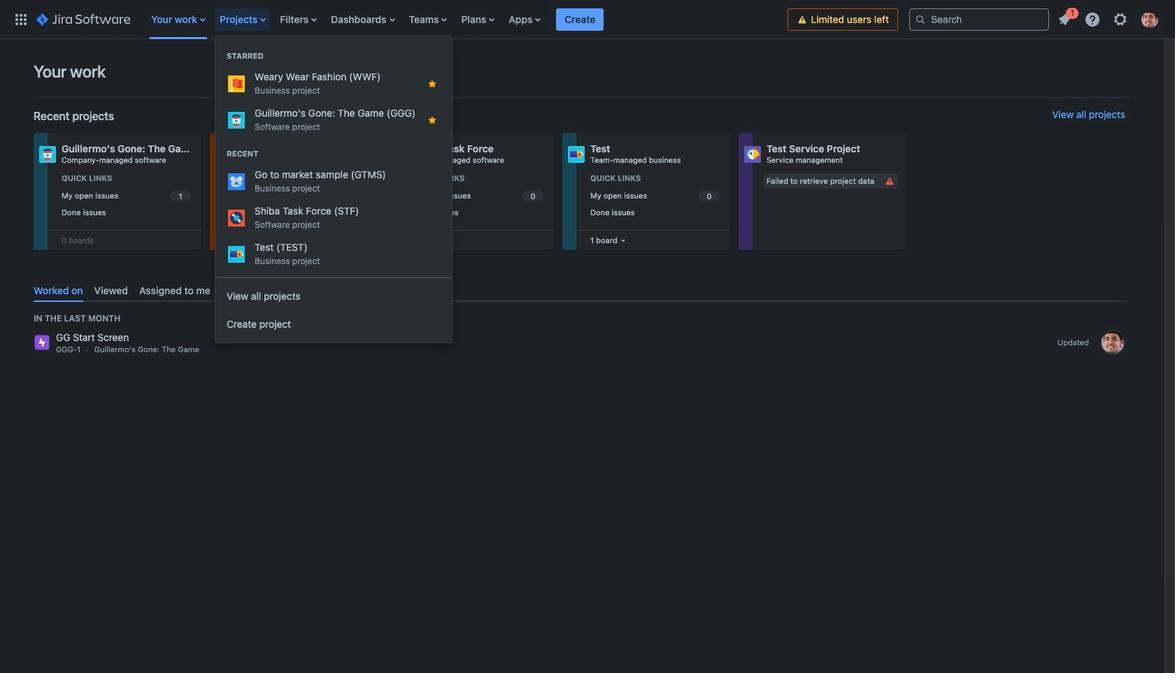 Task type: describe. For each thing, give the bounding box(es) containing it.
primary element
[[8, 0, 788, 39]]

help image
[[1085, 11, 1102, 28]]

2 horizontal spatial list item
[[1053, 5, 1079, 30]]

1 horizontal spatial list
[[1053, 5, 1167, 32]]

your profile and settings image
[[1142, 11, 1159, 28]]

Search field
[[910, 8, 1050, 30]]

0 horizontal spatial list item
[[216, 0, 272, 39]]

notifications image
[[1057, 11, 1074, 28]]

star weary wear fashion (wwf) image
[[427, 78, 438, 90]]

1 horizontal spatial list item
[[557, 0, 604, 39]]



Task type: locate. For each thing, give the bounding box(es) containing it.
board image
[[618, 235, 629, 246]]

search image
[[915, 14, 927, 25]]

1 heading from the top
[[216, 50, 452, 62]]

0 vertical spatial heading
[[216, 50, 452, 62]]

1 vertical spatial heading
[[216, 148, 452, 160]]

tab list
[[28, 279, 1132, 302]]

group
[[216, 36, 452, 277]]

banner
[[0, 0, 1176, 39]]

appswitcher icon image
[[13, 11, 29, 28]]

2 heading from the top
[[216, 148, 452, 160]]

settings image
[[1113, 11, 1130, 28]]

list
[[144, 0, 788, 39], [1053, 5, 1167, 32]]

heading
[[216, 50, 452, 62], [216, 148, 452, 160]]

0 horizontal spatial list
[[144, 0, 788, 39]]

None search field
[[910, 8, 1050, 30]]

jira software image
[[36, 11, 130, 28], [36, 11, 130, 28]]

list item
[[216, 0, 272, 39], [557, 0, 604, 39], [1053, 5, 1079, 30]]

star guillermo's gone: the game (ggg) image
[[427, 115, 438, 126]]



Task type: vqa. For each thing, say whether or not it's contained in the screenshot.
Notifications Icon
yes



